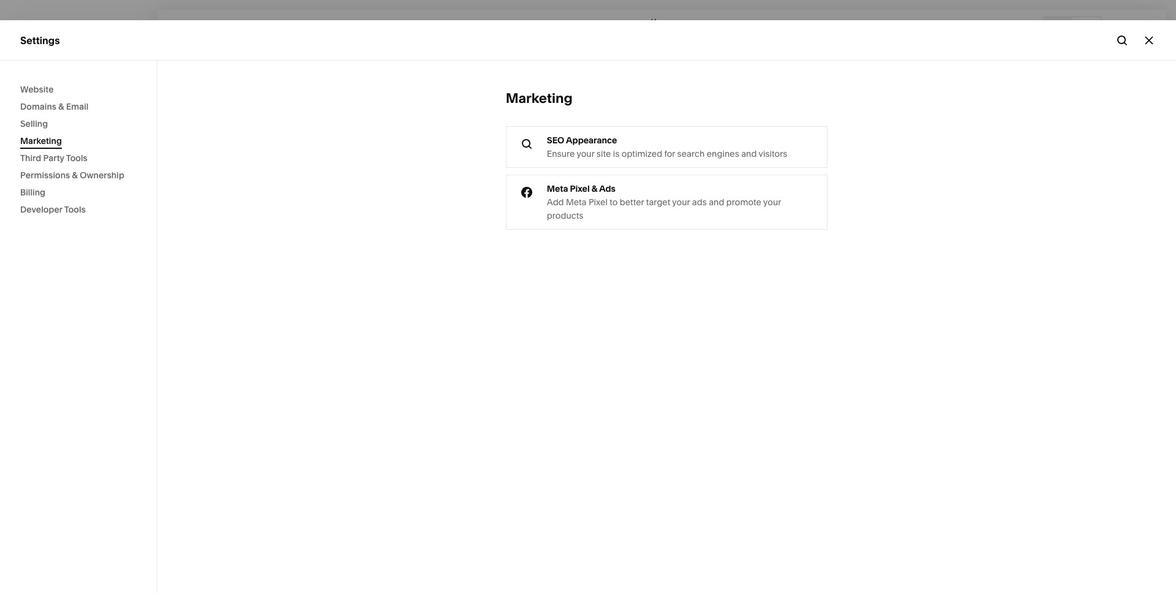 Task type: vqa. For each thing, say whether or not it's contained in the screenshot.
Roc Grotesk
no



Task type: describe. For each thing, give the bounding box(es) containing it.
target
[[646, 197, 670, 208]]

site
[[597, 148, 611, 159]]

domains & email link
[[20, 98, 137, 115]]

contacts link
[[20, 183, 136, 198]]

& for website
[[58, 101, 64, 112]]

0 vertical spatial tools
[[66, 153, 87, 164]]

website domains & email selling
[[20, 84, 88, 129]]

optimized
[[622, 148, 662, 159]]

analytics
[[20, 206, 63, 218]]

1 website link from the top
[[20, 75, 136, 90]]

1 marketing link from the top
[[20, 132, 137, 149]]

and inside seo appearance ensure your site is optimized for search engines and visitors
[[741, 148, 757, 159]]

party
[[43, 153, 64, 164]]

& inside third party tools permissions & ownership billing developer tools
[[72, 170, 78, 181]]

2 selling link from the top
[[20, 139, 136, 154]]

better
[[620, 197, 644, 208]]

ads
[[692, 197, 707, 208]]

2 selling from the top
[[20, 140, 52, 152]]

meta pixel & ads add meta pixel to better target your ads and promote your products
[[547, 183, 781, 221]]

1 vertical spatial marketing
[[20, 135, 62, 146]]

seo
[[547, 135, 564, 146]]

home
[[651, 17, 672, 26]]

contacts
[[20, 184, 62, 196]]

for
[[664, 148, 675, 159]]

pages link
[[27, 94, 143, 115]]

domains
[[20, 101, 56, 112]]

promote
[[726, 197, 761, 208]]

pages
[[27, 99, 52, 110]]

edit
[[170, 22, 188, 31]]

third party tools link
[[20, 149, 137, 167]]

email
[[66, 101, 88, 112]]

permissions
[[20, 170, 70, 181]]

billing
[[20, 187, 45, 198]]

add
[[547, 197, 564, 208]]

third party tools permissions & ownership billing developer tools
[[20, 153, 124, 215]]

edit button
[[162, 15, 196, 38]]

settings
[[20, 34, 60, 46]]

products
[[547, 210, 584, 221]]

seo appearance ensure your site is optimized for search engines and visitors
[[547, 135, 788, 159]]

0 vertical spatial meta
[[547, 183, 568, 194]]

1 vertical spatial meta
[[566, 197, 587, 208]]

website for website
[[20, 76, 58, 88]]

appearance
[[566, 135, 617, 146]]



Task type: locate. For each thing, give the bounding box(es) containing it.
& left email
[[58, 101, 64, 112]]

1 selling from the top
[[20, 118, 48, 129]]

1 vertical spatial pixel
[[589, 197, 608, 208]]

0 vertical spatial marketing link
[[20, 132, 137, 149]]

developer tools link
[[20, 201, 137, 218]]

0 vertical spatial and
[[741, 148, 757, 159]]

your
[[577, 148, 595, 159], [672, 197, 690, 208], [763, 197, 781, 208]]

visitors
[[759, 148, 788, 159]]

selling inside website domains & email selling
[[20, 118, 48, 129]]

your inside seo appearance ensure your site is optimized for search engines and visitors
[[577, 148, 595, 159]]

& inside meta pixel & ads add meta pixel to better target your ads and promote your products
[[592, 183, 598, 194]]

website for website domains & email selling
[[20, 84, 54, 95]]

your down appearance
[[577, 148, 595, 159]]

2 horizontal spatial &
[[592, 183, 598, 194]]

1 vertical spatial selling link
[[20, 139, 136, 154]]

your right the promote
[[763, 197, 781, 208]]

0 vertical spatial pixel
[[570, 183, 590, 194]]

and right the ads
[[709, 197, 724, 208]]

marketing down styles
[[20, 135, 62, 146]]

1 website from the top
[[20, 76, 58, 88]]

2 horizontal spatial your
[[763, 197, 781, 208]]

and inside meta pixel & ads add meta pixel to better target your ads and promote your products
[[709, 197, 724, 208]]

meta up the 'add'
[[547, 183, 568, 194]]

website link up the pages link
[[20, 75, 136, 90]]

1 vertical spatial marketing link
[[20, 161, 136, 176]]

marketing up seo
[[506, 90, 573, 107]]

selling link down email
[[20, 115, 137, 132]]

0 horizontal spatial your
[[577, 148, 595, 159]]

1 vertical spatial &
[[72, 170, 78, 181]]

website
[[20, 76, 58, 88], [20, 84, 54, 95]]

1 selling link from the top
[[20, 115, 137, 132]]

1 vertical spatial selling
[[20, 140, 52, 152]]

0 vertical spatial selling
[[20, 118, 48, 129]]

0 vertical spatial selling link
[[20, 115, 137, 132]]

and left 'visitors'
[[741, 148, 757, 159]]

marketing link
[[20, 132, 137, 149], [20, 161, 136, 176]]

pixel left ads
[[570, 183, 590, 194]]

styles link
[[27, 115, 143, 135]]

third
[[20, 153, 41, 164]]

website inside website domains & email selling
[[20, 84, 54, 95]]

2 vertical spatial &
[[592, 183, 598, 194]]

& inside website domains & email selling
[[58, 101, 64, 112]]

& up the "contacts" link
[[72, 170, 78, 181]]

and
[[741, 148, 757, 159], [709, 197, 724, 208]]

ownership
[[80, 170, 124, 181]]

selling link
[[20, 115, 137, 132], [20, 139, 136, 154]]

website link up email
[[20, 81, 137, 98]]

marketing link up the "contacts" link
[[20, 161, 136, 176]]

1 horizontal spatial your
[[672, 197, 690, 208]]

1 horizontal spatial &
[[72, 170, 78, 181]]

search
[[677, 148, 705, 159]]

&
[[58, 101, 64, 112], [72, 170, 78, 181], [592, 183, 598, 194]]

2 marketing link from the top
[[20, 161, 136, 176]]

engines
[[707, 148, 739, 159]]

selling link down styles link on the left of page
[[20, 139, 136, 154]]

website link
[[20, 75, 136, 90], [20, 81, 137, 98]]

2 vertical spatial marketing
[[20, 162, 68, 174]]

styles
[[27, 119, 52, 130]]

2 website from the top
[[20, 84, 54, 95]]

ads
[[599, 183, 616, 194]]

to
[[610, 197, 618, 208]]

meta up products
[[566, 197, 587, 208]]

tools up permissions & ownership link
[[66, 153, 87, 164]]

billing link
[[20, 184, 137, 201]]

0 vertical spatial &
[[58, 101, 64, 112]]

ensure
[[547, 148, 575, 159]]

marketing link up party
[[20, 132, 137, 149]]

is
[[613, 148, 620, 159]]

pixel left to
[[589, 197, 608, 208]]

permissions & ownership link
[[20, 167, 137, 184]]

& for meta
[[592, 183, 598, 194]]

tools down the billing link
[[64, 204, 86, 215]]

1 vertical spatial tools
[[64, 204, 86, 215]]

0 horizontal spatial and
[[709, 197, 724, 208]]

2 website link from the top
[[20, 81, 137, 98]]

marketing up contacts at the left top
[[20, 162, 68, 174]]

developer
[[20, 204, 62, 215]]

tools
[[66, 153, 87, 164], [64, 204, 86, 215]]

selling up third
[[20, 140, 52, 152]]

selling down domains in the left of the page
[[20, 118, 48, 129]]

marketing
[[506, 90, 573, 107], [20, 135, 62, 146], [20, 162, 68, 174]]

analytics link
[[20, 205, 136, 220]]

1 horizontal spatial and
[[741, 148, 757, 159]]

selling
[[20, 118, 48, 129], [20, 140, 52, 152]]

your left the ads
[[672, 197, 690, 208]]

pixel
[[570, 183, 590, 194], [589, 197, 608, 208]]

1 vertical spatial and
[[709, 197, 724, 208]]

& left ads
[[592, 183, 598, 194]]

meta
[[547, 183, 568, 194], [566, 197, 587, 208]]

0 vertical spatial marketing
[[506, 90, 573, 107]]

0 horizontal spatial &
[[58, 101, 64, 112]]



